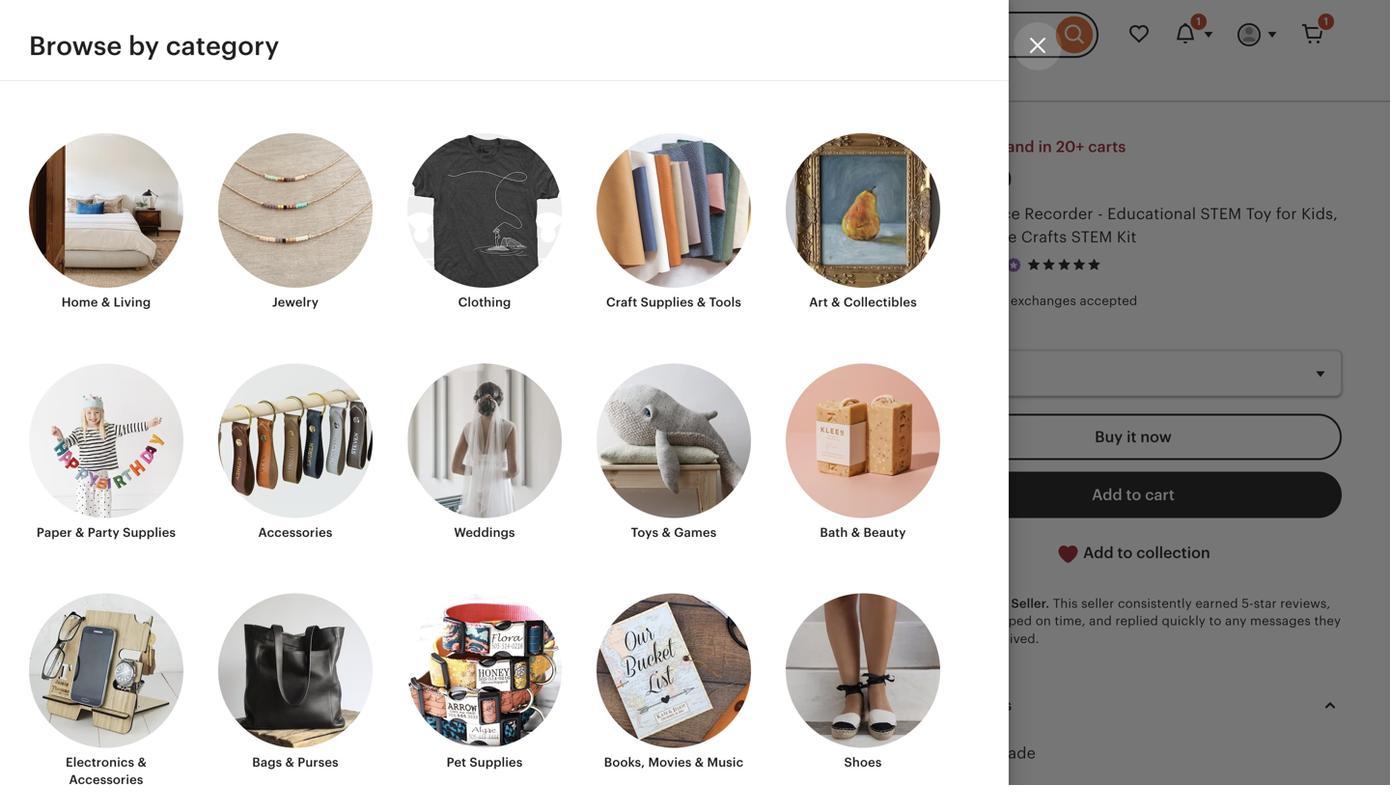 Task type: locate. For each thing, give the bounding box(es) containing it.
toys & games link inside peek overlay dialog
[[597, 363, 751, 541]]

0 vertical spatial kit
[[955, 205, 975, 222]]

books, movies & music
[[604, 755, 744, 770]]

kit down educational
[[1117, 228, 1137, 246]]

0 vertical spatial supplies
[[641, 295, 694, 310]]

banner
[[19, 0, 1372, 70]]

and down seller
[[1090, 614, 1113, 629]]

electronics & accessories link
[[29, 594, 184, 785]]

homepage link
[[522, 71, 589, 85]]

0 vertical spatial toys & games
[[607, 71, 693, 85]]

0 horizontal spatial accessories
[[69, 773, 143, 785]]

clothing
[[458, 295, 511, 310]]

1 vertical spatial supplies
[[123, 525, 176, 540]]

games inside 'link'
[[674, 525, 717, 540]]

movies
[[649, 755, 692, 770]]

1 horizontal spatial kit
[[1117, 228, 1137, 246]]

replied
[[1116, 614, 1159, 629]]

learning & school
[[757, 71, 869, 85]]

in
[[1039, 138, 1053, 156]]

supplies inside craft supplies & tools link
[[641, 295, 694, 310]]

etsy's pick
[[153, 144, 215, 159]]

supplies right the "pet"
[[470, 755, 523, 770]]

books, movies & music link
[[597, 594, 751, 771]]

None search field
[[253, 12, 1099, 58]]

1 vertical spatial and
[[1090, 614, 1113, 629]]

bath & beauty link
[[786, 363, 941, 541]]

handmade
[[954, 745, 1036, 762]]

0 vertical spatial accessories
[[258, 525, 333, 540]]

paper
[[37, 525, 72, 540]]

kit
[[955, 205, 975, 222], [1117, 228, 1137, 246]]

beauty
[[864, 525, 907, 540]]

art & collectibles
[[810, 295, 917, 310]]

0 horizontal spatial supplies
[[123, 525, 176, 540]]

1 vertical spatial toys & games
[[631, 525, 717, 540]]

bags & purses link
[[218, 594, 373, 771]]

menu bar
[[54, 70, 1337, 103]]

1 vertical spatial accessories
[[69, 773, 143, 785]]

electronics
[[66, 755, 134, 770]]

music
[[708, 755, 744, 770]]

shoes link
[[786, 594, 941, 771]]

accessories inside electronics & accessories
[[69, 773, 143, 785]]

kit right 'diy' at the top right of the page
[[955, 205, 975, 222]]

supplies inside pet supplies link
[[470, 755, 523, 770]]

purses
[[298, 755, 339, 770]]

supplies right the craft
[[641, 295, 694, 310]]

paper & party supplies
[[37, 525, 176, 540]]

craft supplies & tools link
[[597, 133, 751, 311]]

browse by category
[[29, 31, 280, 61]]

received.
[[983, 632, 1040, 646]]

games
[[650, 71, 693, 85], [674, 525, 717, 540]]

on
[[1036, 614, 1052, 629]]

accessories
[[258, 525, 333, 540], [69, 773, 143, 785]]

3
[[964, 138, 974, 156]]

bath & beauty
[[820, 525, 907, 540]]

and inside this seller consistently earned 5-star reviews, shipped on time, and replied quickly to any messages they received.
[[1090, 614, 1113, 629]]

reviews,
[[1281, 596, 1331, 611]]

supplies inside paper & party supplies link
[[123, 525, 176, 540]]

etsy's pick button
[[124, 137, 223, 168]]

and
[[1007, 138, 1035, 156], [1090, 614, 1113, 629]]

&
[[638, 71, 647, 85], [814, 71, 823, 85], [999, 293, 1008, 308], [101, 295, 110, 310], [697, 295, 706, 310], [832, 295, 841, 310], [75, 525, 84, 540], [662, 525, 671, 540], [852, 525, 861, 540], [138, 755, 147, 770], [285, 755, 295, 770], [695, 755, 704, 770]]

0 vertical spatial games
[[650, 71, 693, 85]]

supplies
[[641, 295, 694, 310], [123, 525, 176, 540], [470, 755, 523, 770]]

details
[[963, 697, 1012, 714]]

& inside electronics & accessories
[[138, 755, 147, 770]]

shoes
[[845, 755, 882, 770]]

paper & party supplies link
[[29, 363, 184, 541]]

clothing link
[[408, 133, 562, 311]]

category
[[166, 31, 280, 61]]

jewelry link
[[218, 133, 373, 311]]

1 horizontal spatial supplies
[[470, 755, 523, 770]]

collectibles
[[844, 295, 917, 310]]

recorder
[[1025, 205, 1094, 222]]

electronics & accessories
[[66, 755, 147, 785]]

jewelry
[[272, 295, 319, 310]]

0 horizontal spatial and
[[1007, 138, 1035, 156]]

carts
[[1089, 138, 1127, 156]]

1 vertical spatial kit
[[1117, 228, 1137, 246]]

earned
[[1196, 596, 1239, 611]]

1 horizontal spatial accessories
[[258, 525, 333, 540]]

pick
[[190, 144, 215, 159]]

2 horizontal spatial supplies
[[641, 295, 694, 310]]

etsy's
[[153, 144, 187, 159]]

quickly
[[1162, 614, 1206, 629]]

1 horizontal spatial and
[[1090, 614, 1113, 629]]

accepted
[[1080, 293, 1138, 308]]

and inside only 3 left and in 20+ carts $14.00
[[1007, 138, 1035, 156]]

only 3 left and in 20+ carts $14.00
[[925, 138, 1127, 194]]

star
[[1254, 596, 1278, 611]]

toy
[[1247, 205, 1272, 222]]

bags & purses
[[252, 755, 339, 770]]

0 vertical spatial and
[[1007, 138, 1035, 156]]

party
[[88, 525, 120, 540]]

shipped
[[983, 614, 1033, 629]]

1 vertical spatial stem
[[1072, 228, 1113, 246]]

menu bar containing homepage
[[54, 70, 1337, 103]]

any
[[1226, 614, 1247, 629]]

accessories inside accessories link
[[258, 525, 333, 540]]

stem down the -
[[1072, 228, 1113, 246]]

toys & games link
[[607, 71, 693, 85], [597, 363, 751, 541]]

1 vertical spatial toys & games link
[[597, 363, 751, 541]]

toys inside 'link'
[[631, 525, 659, 540]]

diy kit voice recorder educational stem toy for kids fun image 3 image
[[50, 261, 104, 315]]

diy kit voice recorder educational stem toy for kids fun image 1 image
[[48, 132, 106, 189]]

learning
[[757, 71, 811, 85]]

stem left toy
[[1201, 205, 1242, 222]]

1 vertical spatial games
[[674, 525, 717, 540]]

1 horizontal spatial stem
[[1201, 205, 1242, 222]]

toys & games
[[607, 71, 693, 85], [631, 525, 717, 540]]

toys
[[607, 71, 635, 85], [711, 71, 739, 85], [631, 525, 659, 540]]

2 vertical spatial supplies
[[470, 755, 523, 770]]

$14.00
[[925, 164, 1013, 194]]

seller
[[1082, 596, 1115, 611]]

consistently
[[1118, 596, 1193, 611]]

20+
[[1057, 138, 1085, 156]]

supplies right party
[[123, 525, 176, 540]]

school
[[826, 71, 869, 85]]

voice
[[979, 205, 1021, 222]]

art
[[810, 295, 829, 310]]

diy kit voice recorder educational stem toy for kids fun image 2 image
[[48, 195, 106, 253]]

star
[[983, 596, 1009, 611]]

and left in
[[1007, 138, 1035, 156]]



Task type: describe. For each thing, give the bounding box(es) containing it.
this seller consistently earned 5-star reviews, shipped on time, and replied quickly to any messages they received.
[[983, 596, 1342, 646]]

home & living
[[62, 295, 151, 310]]

weddings
[[454, 525, 515, 540]]

for
[[1277, 205, 1298, 222]]

seller.
[[1012, 596, 1050, 611]]

returns
[[949, 293, 995, 308]]

& inside 'link'
[[695, 755, 704, 770]]

tools
[[710, 295, 742, 310]]

craft
[[607, 295, 638, 310]]

by
[[129, 31, 160, 61]]

0 vertical spatial stem
[[1201, 205, 1242, 222]]

diy
[[925, 205, 951, 222]]

left
[[978, 138, 1003, 156]]

supplies for pet
[[470, 755, 523, 770]]

item details button
[[908, 682, 1360, 729]]

homepage
[[522, 71, 589, 85]]

item
[[925, 697, 959, 714]]

science
[[957, 228, 1018, 246]]

accessories link
[[218, 363, 373, 541]]

bags
[[252, 755, 282, 770]]

weddings link
[[408, 363, 562, 541]]

peek overlay dialog
[[0, 0, 1391, 785]]

time,
[[1055, 614, 1086, 629]]

0 horizontal spatial kit
[[955, 205, 975, 222]]

-
[[1098, 205, 1104, 222]]

diy kit voice recorder - educational stem toy for kids, fun science crafts stem kit
[[925, 205, 1339, 246]]

crafts
[[1022, 228, 1068, 246]]

& inside 'link'
[[662, 525, 671, 540]]

to
[[1210, 614, 1222, 629]]

item details
[[925, 697, 1012, 714]]

this
[[1054, 596, 1078, 611]]

bath
[[820, 525, 848, 540]]

messages
[[1251, 614, 1312, 629]]

0 horizontal spatial stem
[[1072, 228, 1113, 246]]

books,
[[604, 755, 645, 770]]

living
[[114, 295, 151, 310]]

art & collectibles link
[[786, 133, 941, 311]]

educational
[[1108, 205, 1197, 222]]

they
[[1315, 614, 1342, 629]]

star seller.
[[983, 596, 1050, 611]]

only
[[925, 138, 961, 156]]

0 vertical spatial toys & games link
[[607, 71, 693, 85]]

returns & exchanges accepted
[[949, 293, 1138, 308]]

kids,
[[1302, 205, 1339, 222]]

toys link
[[711, 71, 739, 85]]

pet
[[447, 755, 467, 770]]

pet supplies link
[[408, 594, 562, 771]]

fun
[[925, 228, 953, 246]]

browse
[[29, 31, 122, 61]]

learning & school link
[[757, 71, 869, 85]]

craft supplies & tools
[[607, 295, 742, 310]]

supplies for craft
[[641, 295, 694, 310]]

home
[[62, 295, 98, 310]]

pet supplies
[[447, 755, 523, 770]]

star_seller image
[[1005, 256, 1023, 274]]

home & living link
[[29, 133, 184, 311]]

5-
[[1242, 596, 1254, 611]]

toys & games inside 'link'
[[631, 525, 717, 540]]



Task type: vqa. For each thing, say whether or not it's contained in the screenshot.
the bottommost Gift Ideas
no



